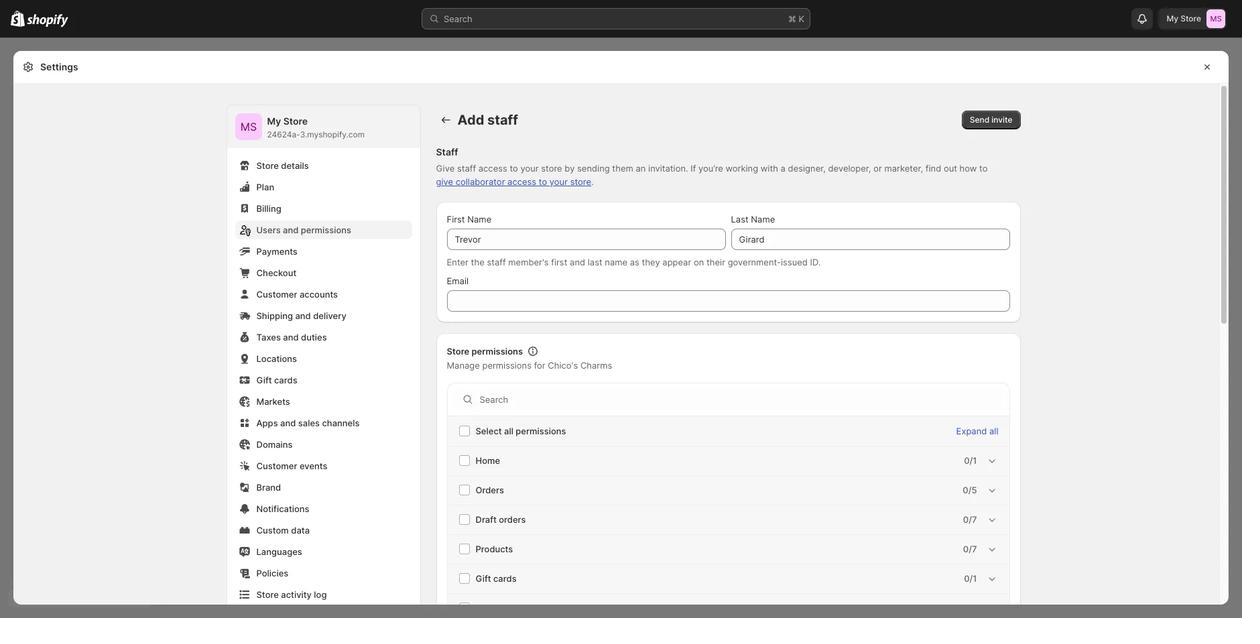 Task type: describe. For each thing, give the bounding box(es) containing it.
users
[[256, 225, 281, 235]]

activity
[[281, 589, 312, 600]]

0/1 for home
[[964, 455, 977, 466]]

store for store activity log
[[256, 589, 279, 600]]

customer for customer accounts
[[256, 289, 297, 300]]

first
[[447, 214, 465, 225]]

last name
[[731, 214, 775, 225]]

expand all button
[[948, 417, 1007, 445]]

store activity log link
[[235, 585, 412, 604]]

payments
[[256, 246, 298, 257]]

add staff
[[458, 112, 518, 128]]

government-
[[728, 257, 781, 267]]

checkout
[[256, 267, 296, 278]]

notifications link
[[235, 499, 412, 518]]

they
[[642, 257, 660, 267]]

their
[[706, 257, 725, 267]]

first
[[551, 257, 567, 267]]

taxes and duties
[[256, 332, 327, 343]]

as
[[630, 257, 639, 267]]

products
[[476, 544, 513, 554]]

ms button
[[235, 113, 262, 140]]

designer,
[[788, 163, 826, 174]]

out
[[944, 163, 957, 174]]

customer accounts
[[256, 289, 338, 300]]

billing
[[256, 203, 281, 214]]

give
[[436, 176, 453, 187]]

shopify image
[[11, 11, 25, 27]]

orders
[[476, 485, 504, 495]]

apps and sales channels
[[256, 418, 360, 428]]

settings
[[40, 61, 78, 72]]

customer events
[[256, 461, 327, 471]]

checkout link
[[235, 263, 412, 282]]

how
[[960, 163, 977, 174]]

staff
[[436, 146, 458, 158]]

1 horizontal spatial to
[[539, 176, 547, 187]]

store details
[[256, 160, 309, 171]]

invite
[[992, 115, 1013, 125]]

draft
[[476, 514, 497, 525]]

sales
[[298, 418, 320, 428]]

payments link
[[235, 242, 412, 261]]

manage permissions for chico's charms
[[447, 360, 612, 371]]

domains link
[[235, 435, 412, 454]]

notifications
[[256, 503, 309, 514]]

Last Name text field
[[731, 229, 1010, 250]]

shipping
[[256, 310, 293, 321]]

0 vertical spatial staff
[[487, 112, 518, 128]]

details
[[281, 160, 309, 171]]

invitation.
[[648, 163, 688, 174]]

custom data link
[[235, 521, 412, 540]]

the
[[471, 257, 484, 267]]

1 vertical spatial store
[[570, 176, 591, 187]]

0 horizontal spatial store
[[541, 163, 562, 174]]

0/7 for products
[[963, 544, 977, 554]]

and for permissions
[[283, 225, 299, 235]]

member's
[[508, 257, 549, 267]]

gift cards link
[[235, 371, 412, 389]]

staff for staff
[[457, 163, 476, 174]]

24624a-
[[267, 129, 300, 139]]

add
[[458, 112, 484, 128]]

store for store permissions
[[447, 346, 469, 357]]

a
[[781, 163, 786, 174]]

apps
[[256, 418, 278, 428]]

all for expand
[[989, 426, 998, 436]]

1 horizontal spatial cards
[[493, 573, 517, 584]]

accounts
[[300, 289, 338, 300]]

content
[[476, 603, 509, 613]]

gift inside gift cards link
[[256, 375, 272, 385]]

1 vertical spatial gift
[[476, 573, 491, 584]]

delivery
[[313, 310, 346, 321]]

all for select
[[504, 426, 513, 436]]

⌘ k
[[788, 13, 804, 24]]

and for sales
[[280, 418, 296, 428]]

them
[[612, 163, 633, 174]]

manage
[[447, 360, 480, 371]]

my store
[[1167, 13, 1201, 23]]

markets link
[[235, 392, 412, 411]]

enter
[[447, 257, 469, 267]]

find
[[926, 163, 941, 174]]

domains
[[256, 439, 293, 450]]

select
[[476, 426, 502, 436]]

customer accounts link
[[235, 285, 412, 304]]

with
[[761, 163, 778, 174]]

permissions inside shop settings menu element
[[301, 225, 351, 235]]

sending
[[577, 163, 610, 174]]

permissions right 'select'
[[516, 426, 566, 436]]

3.myshopify.com
[[300, 129, 365, 139]]

staff for enter
[[487, 257, 506, 267]]

home
[[476, 455, 500, 466]]

last
[[731, 214, 749, 225]]

or
[[874, 163, 882, 174]]

2 horizontal spatial to
[[979, 163, 988, 174]]

Search text field
[[480, 389, 1004, 410]]

0 horizontal spatial access
[[478, 163, 507, 174]]

0/5
[[963, 485, 977, 495]]

0 horizontal spatial to
[[510, 163, 518, 174]]

First Name text field
[[447, 229, 726, 250]]

data
[[291, 525, 310, 536]]

for
[[534, 360, 545, 371]]

store inside my store 24624a-3.myshopify.com
[[283, 115, 308, 127]]



Task type: vqa. For each thing, say whether or not it's contained in the screenshot.
My Store
yes



Task type: locate. For each thing, give the bounding box(es) containing it.
give collaborator access to your store link
[[436, 176, 591, 187]]

and inside taxes and duties link
[[283, 332, 299, 343]]

2 0/7 from the top
[[963, 544, 977, 554]]

and
[[283, 225, 299, 235], [570, 257, 585, 267], [295, 310, 311, 321], [283, 332, 299, 343], [280, 418, 296, 428]]

users and permissions link
[[235, 221, 412, 239]]

your up 'give collaborator access to your store' 'link'
[[521, 163, 539, 174]]

send
[[970, 115, 990, 125]]

locations link
[[235, 349, 412, 368]]

shipping and delivery
[[256, 310, 346, 321]]

marketer,
[[884, 163, 923, 174]]

store permissions
[[447, 346, 523, 357]]

by
[[565, 163, 575, 174]]

0 horizontal spatial my
[[267, 115, 281, 127]]

name right first
[[467, 214, 491, 225]]

and inside users and permissions link
[[283, 225, 299, 235]]

your down the by
[[550, 176, 568, 187]]

languages
[[256, 546, 302, 557]]

my left my store image
[[1167, 13, 1178, 23]]

to
[[510, 163, 518, 174], [979, 163, 988, 174], [539, 176, 547, 187]]

1 customer from the top
[[256, 289, 297, 300]]

0 vertical spatial 0/1
[[964, 455, 977, 466]]

1 0/1 from the top
[[964, 455, 977, 466]]

if
[[691, 163, 696, 174]]

to left '.' on the left top
[[539, 176, 547, 187]]

Email email field
[[447, 290, 1010, 312]]

store down the by
[[570, 176, 591, 187]]

permissions down billing link at top
[[301, 225, 351, 235]]

k
[[799, 13, 804, 24]]

1 horizontal spatial gift
[[476, 573, 491, 584]]

1 horizontal spatial my
[[1167, 13, 1178, 23]]

0 horizontal spatial cards
[[274, 375, 297, 385]]

last
[[588, 257, 602, 267]]

2 0/1 from the top
[[964, 573, 977, 584]]

to up 'give collaborator access to your store' 'link'
[[510, 163, 518, 174]]

0 vertical spatial my
[[1167, 13, 1178, 23]]

customer for customer events
[[256, 461, 297, 471]]

gift cards inside shop settings menu element
[[256, 375, 297, 385]]

shipping and delivery link
[[235, 306, 412, 325]]

and right taxes
[[283, 332, 299, 343]]

cards down 'locations'
[[274, 375, 297, 385]]

my store 24624a-3.myshopify.com
[[267, 115, 365, 139]]

name for first name
[[467, 214, 491, 225]]

2 customer from the top
[[256, 461, 297, 471]]

permissions down store permissions on the left bottom of the page
[[482, 360, 532, 371]]

store left the by
[[541, 163, 562, 174]]

store details link
[[235, 156, 412, 175]]

events
[[300, 461, 327, 471]]

0/7 for draft orders
[[963, 514, 977, 525]]

brand link
[[235, 478, 412, 497]]

staff right 'the'
[[487, 257, 506, 267]]

2 vertical spatial staff
[[487, 257, 506, 267]]

plan
[[256, 182, 274, 192]]

gift up content
[[476, 573, 491, 584]]

custom
[[256, 525, 289, 536]]

0/1 for gift cards
[[964, 573, 977, 584]]

my for my store
[[1167, 13, 1178, 23]]

0 horizontal spatial your
[[521, 163, 539, 174]]

gift cards down products
[[476, 573, 517, 584]]

store activity log
[[256, 589, 327, 600]]

1 vertical spatial your
[[550, 176, 568, 187]]

orders
[[499, 514, 526, 525]]

1 name from the left
[[467, 214, 491, 225]]

enter the staff member's first and last name as they appear on their government-issued id.
[[447, 257, 821, 267]]

gift up markets
[[256, 375, 272, 385]]

dialog
[[1234, 51, 1242, 111]]

0 horizontal spatial name
[[467, 214, 491, 225]]

1 horizontal spatial all
[[989, 426, 998, 436]]

my store image
[[235, 113, 262, 140]]

1 horizontal spatial gift cards
[[476, 573, 517, 584]]

all right expand
[[989, 426, 998, 436]]

1 0/7 from the top
[[963, 514, 977, 525]]

my up 24624a-
[[267, 115, 281, 127]]

1 horizontal spatial name
[[751, 214, 775, 225]]

0/1 up 0/6
[[964, 573, 977, 584]]

store for store details
[[256, 160, 279, 171]]

0 horizontal spatial all
[[504, 426, 513, 436]]

0 horizontal spatial gift
[[256, 375, 272, 385]]

shopify image
[[27, 14, 69, 27]]

permissions
[[301, 225, 351, 235], [472, 346, 523, 357], [482, 360, 532, 371], [516, 426, 566, 436]]

1 all from the left
[[504, 426, 513, 436]]

select all permissions
[[476, 426, 566, 436]]

and for delivery
[[295, 310, 311, 321]]

0 vertical spatial your
[[521, 163, 539, 174]]

access up collaborator
[[478, 163, 507, 174]]

2 name from the left
[[751, 214, 775, 225]]

1 vertical spatial customer
[[256, 461, 297, 471]]

cards inside gift cards link
[[274, 375, 297, 385]]

all
[[504, 426, 513, 436], [989, 426, 998, 436]]

0/6
[[963, 603, 977, 613]]

first name
[[447, 214, 491, 225]]

locations
[[256, 353, 297, 364]]

0 horizontal spatial gift cards
[[256, 375, 297, 385]]

search
[[444, 13, 472, 24]]

brand
[[256, 482, 281, 493]]

collaborator
[[456, 176, 505, 187]]

expand
[[956, 426, 987, 436]]

your
[[521, 163, 539, 174], [550, 176, 568, 187]]

settings dialog
[[13, 51, 1229, 618]]

.
[[591, 176, 594, 187]]

languages link
[[235, 542, 412, 561]]

and left last
[[570, 257, 585, 267]]

to right how
[[979, 163, 988, 174]]

access right collaborator
[[508, 176, 536, 187]]

1 vertical spatial 0/7
[[963, 544, 977, 554]]

shop settings menu element
[[227, 105, 420, 612]]

store up 24624a-
[[283, 115, 308, 127]]

staff give staff access to your store by sending them an invitation. if you're working with a designer, developer, or marketer, find out how to give collaborator access to your store .
[[436, 146, 988, 187]]

working
[[726, 163, 758, 174]]

taxes
[[256, 332, 281, 343]]

0 vertical spatial access
[[478, 163, 507, 174]]

0 vertical spatial cards
[[274, 375, 297, 385]]

0 vertical spatial gift cards
[[256, 375, 297, 385]]

0 vertical spatial gift
[[256, 375, 272, 385]]

and right users
[[283, 225, 299, 235]]

all right 'select'
[[504, 426, 513, 436]]

users and permissions
[[256, 225, 351, 235]]

and inside apps and sales channels link
[[280, 418, 296, 428]]

id.
[[810, 257, 821, 267]]

send invite button
[[962, 111, 1021, 129]]

customer down domains
[[256, 461, 297, 471]]

policies link
[[235, 564, 412, 583]]

staff inside staff give staff access to your store by sending them an invitation. if you're working with a designer, developer, or marketer, find out how to give collaborator access to your store .
[[457, 163, 476, 174]]

1 vertical spatial my
[[267, 115, 281, 127]]

1 vertical spatial 0/1
[[964, 573, 977, 584]]

0 vertical spatial customer
[[256, 289, 297, 300]]

name for last name
[[751, 214, 775, 225]]

1 horizontal spatial access
[[508, 176, 536, 187]]

developer,
[[828, 163, 871, 174]]

and for duties
[[283, 332, 299, 343]]

and inside shipping and delivery link
[[295, 310, 311, 321]]

0/1 up 0/5
[[964, 455, 977, 466]]

1 vertical spatial staff
[[457, 163, 476, 174]]

0/1
[[964, 455, 977, 466], [964, 573, 977, 584]]

give
[[436, 163, 455, 174]]

staff
[[487, 112, 518, 128], [457, 163, 476, 174], [487, 257, 506, 267]]

2 all from the left
[[989, 426, 998, 436]]

gift cards
[[256, 375, 297, 385], [476, 573, 517, 584]]

my store image
[[1207, 9, 1225, 28]]

my for my store 24624a-3.myshopify.com
[[267, 115, 281, 127]]

custom data
[[256, 525, 310, 536]]

apps and sales channels link
[[235, 414, 412, 432]]

staff up collaborator
[[457, 163, 476, 174]]

customer events link
[[235, 456, 412, 475]]

staff right the add
[[487, 112, 518, 128]]

customer down checkout
[[256, 289, 297, 300]]

billing link
[[235, 199, 412, 218]]

send invite
[[970, 115, 1013, 125]]

appear
[[663, 257, 691, 267]]

my inside my store 24624a-3.myshopify.com
[[267, 115, 281, 127]]

and right apps
[[280, 418, 296, 428]]

an
[[636, 163, 646, 174]]

access
[[478, 163, 507, 174], [508, 176, 536, 187]]

policies
[[256, 568, 288, 578]]

store left my store image
[[1181, 13, 1201, 23]]

1 vertical spatial cards
[[493, 573, 517, 584]]

0 vertical spatial store
[[541, 163, 562, 174]]

customer
[[256, 289, 297, 300], [256, 461, 297, 471]]

name right the last
[[751, 214, 775, 225]]

and down customer accounts
[[295, 310, 311, 321]]

all inside dropdown button
[[989, 426, 998, 436]]

1 vertical spatial gift cards
[[476, 573, 517, 584]]

store up plan
[[256, 160, 279, 171]]

gift cards down 'locations'
[[256, 375, 297, 385]]

store up manage
[[447, 346, 469, 357]]

0 vertical spatial 0/7
[[963, 514, 977, 525]]

0/7
[[963, 514, 977, 525], [963, 544, 977, 554]]

1 horizontal spatial store
[[570, 176, 591, 187]]

gift
[[256, 375, 272, 385], [476, 573, 491, 584]]

expand all
[[956, 426, 998, 436]]

1 horizontal spatial your
[[550, 176, 568, 187]]

1 vertical spatial access
[[508, 176, 536, 187]]

store
[[1181, 13, 1201, 23], [283, 115, 308, 127], [256, 160, 279, 171], [447, 346, 469, 357], [256, 589, 279, 600]]

charms
[[580, 360, 612, 371]]

store down policies
[[256, 589, 279, 600]]

permissions up manage permissions for chico's charms at the left bottom of page
[[472, 346, 523, 357]]

cards down products
[[493, 573, 517, 584]]



